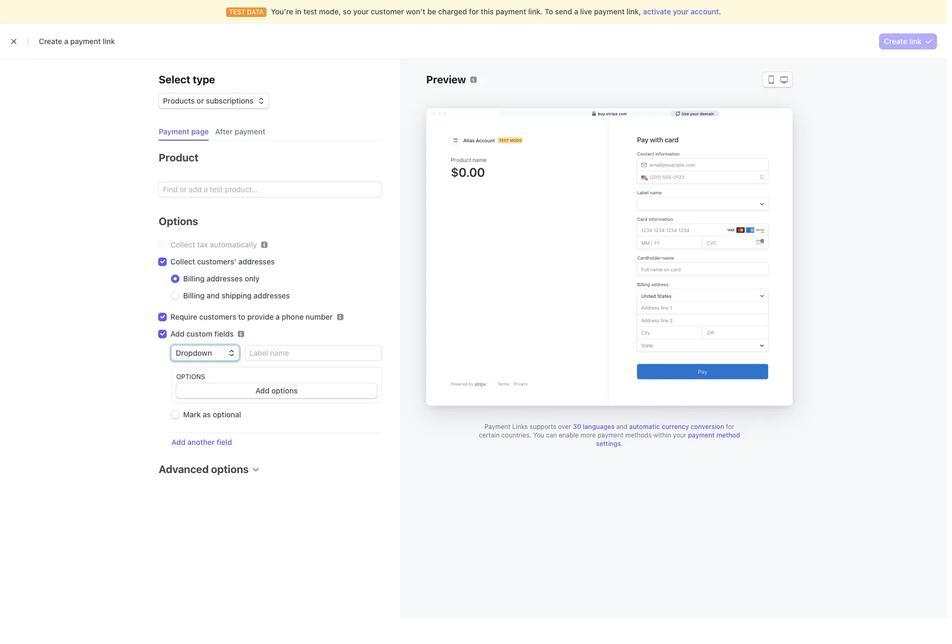 Task type: vqa. For each thing, say whether or not it's contained in the screenshot.
Notifications image
no



Task type: describe. For each thing, give the bounding box(es) containing it.
supports
[[530, 423, 557, 431]]

payment method settings
[[596, 431, 741, 448]]

1 horizontal spatial .
[[719, 7, 722, 16]]

after payment button
[[211, 123, 272, 141]]

currency
[[662, 423, 689, 431]]

payment for payment links supports over 30 languages and automatic currency conversion
[[485, 423, 511, 431]]

payment method settings link
[[596, 431, 741, 448]]

add another field button
[[172, 437, 232, 448]]

over
[[558, 423, 572, 431]]

products or subscriptions button
[[159, 91, 269, 108]]

your inside for certain countries. you can enable more payment methods within your
[[673, 431, 687, 439]]

require customers to provide a phone number
[[171, 312, 333, 321]]

1 link from the left
[[103, 37, 115, 46]]

mode,
[[319, 7, 341, 16]]

activate your account link
[[644, 7, 719, 16]]

links
[[513, 423, 528, 431]]

test
[[304, 7, 317, 16]]

link.
[[529, 7, 543, 16]]

add for add another field
[[172, 438, 186, 447]]

mark as optional
[[183, 410, 241, 419]]

0 vertical spatial addresses
[[239, 257, 275, 266]]

fields
[[215, 329, 234, 338]]

you're in test mode, so your customer won't be charged for this payment link. to send a live payment link, activate your account .
[[271, 7, 722, 16]]

automatic
[[630, 423, 660, 431]]

select
[[159, 73, 190, 86]]

payment page
[[159, 127, 209, 136]]

charged
[[438, 7, 467, 16]]

languages
[[583, 423, 615, 431]]

billing for billing and shipping addresses
[[183, 291, 205, 300]]

collect for collect customers' addresses
[[171, 257, 195, 266]]

account
[[691, 7, 719, 16]]

use
[[682, 111, 689, 116]]

options inside 'options add options'
[[272, 386, 298, 395]]

collect for collect tax automatically
[[171, 240, 195, 249]]

for inside for certain countries. you can enable more payment methods within your
[[726, 423, 735, 431]]

your inside button
[[691, 111, 699, 116]]

payment inside for certain countries. you can enable more payment methods within your
[[598, 431, 624, 439]]

mark
[[183, 410, 201, 419]]

number
[[306, 312, 333, 321]]

tax
[[197, 240, 208, 249]]

payment link settings tab list
[[155, 123, 382, 141]]

add another field
[[172, 438, 232, 447]]

you
[[534, 431, 545, 439]]

1 vertical spatial addresses
[[207, 274, 243, 283]]

payment inside button
[[235, 127, 265, 136]]

products or subscriptions
[[163, 96, 254, 105]]

payment for payment page
[[159, 127, 189, 136]]

payment page button
[[155, 123, 215, 141]]

collect customers' addresses
[[171, 257, 275, 266]]

link,
[[627, 7, 642, 16]]

billing and shipping addresses
[[183, 291, 290, 300]]

shipping
[[222, 291, 252, 300]]

customer
[[371, 7, 404, 16]]

live
[[581, 7, 593, 16]]

domain
[[700, 111, 714, 116]]

create for create a payment link
[[39, 37, 62, 46]]

advanced options
[[159, 463, 249, 475]]

so
[[343, 7, 351, 16]]

payment page tab panel
[[150, 141, 382, 492]]

use your domain button
[[671, 110, 720, 116]]

use your domain
[[682, 111, 714, 116]]

product
[[159, 151, 199, 164]]

create a payment link
[[39, 37, 115, 46]]

your right so
[[353, 7, 369, 16]]

method
[[717, 431, 741, 439]]

another
[[188, 438, 215, 447]]

0 vertical spatial a
[[574, 7, 579, 16]]

subscriptions
[[206, 96, 254, 105]]

to
[[238, 312, 246, 321]]

Find or add a test product… text field
[[159, 182, 382, 197]]

0 horizontal spatial a
[[64, 37, 68, 46]]

customers'
[[197, 257, 237, 266]]

30
[[573, 423, 582, 431]]

options inside advanced options button
[[211, 463, 249, 475]]

billing addresses only
[[183, 274, 260, 283]]

you're
[[271, 7, 293, 16]]

payment inside payment method settings
[[689, 431, 715, 439]]

collect tax automatically
[[171, 240, 257, 249]]



Task type: locate. For each thing, give the bounding box(es) containing it.
1 horizontal spatial options
[[272, 386, 298, 395]]

options for options
[[159, 215, 198, 227]]

1 horizontal spatial payment
[[485, 423, 511, 431]]

1 vertical spatial billing
[[183, 291, 205, 300]]

custom
[[187, 329, 213, 338]]

for
[[469, 7, 479, 16], [726, 423, 735, 431]]

payment inside button
[[159, 127, 189, 136]]

addresses down collect customers' addresses
[[207, 274, 243, 283]]

1 create from the left
[[39, 37, 62, 46]]

payment
[[159, 127, 189, 136], [485, 423, 511, 431]]

0 vertical spatial for
[[469, 7, 479, 16]]

0 vertical spatial add
[[171, 329, 185, 338]]

payment
[[496, 7, 527, 16], [594, 7, 625, 16], [70, 37, 101, 46], [235, 127, 265, 136], [598, 431, 624, 439], [689, 431, 715, 439]]

0 vertical spatial options
[[272, 386, 298, 395]]

page
[[191, 127, 209, 136]]

enable
[[559, 431, 579, 439]]

2 link from the left
[[910, 37, 922, 46]]

create link
[[885, 37, 922, 46]]

add inside 'options add options'
[[256, 386, 270, 395]]

30 languages link
[[573, 423, 615, 431]]

automatic currency conversion link
[[630, 423, 725, 431]]

for left 'this' at the top of the page
[[469, 7, 479, 16]]

products
[[163, 96, 195, 105]]

advanced options button
[[155, 456, 259, 477]]

more
[[581, 431, 596, 439]]

1 horizontal spatial and
[[617, 423, 628, 431]]

after
[[215, 127, 233, 136]]

a
[[574, 7, 579, 16], [64, 37, 68, 46], [276, 312, 280, 321]]

provide
[[247, 312, 274, 321]]

and up methods at the right bottom of the page
[[617, 423, 628, 431]]

create link button
[[880, 33, 937, 49]]

buy.stripe.com
[[598, 111, 627, 116]]

create
[[39, 37, 62, 46], [885, 37, 908, 46]]

your right use
[[691, 111, 699, 116]]

within
[[654, 431, 672, 439]]

add inside add another field button
[[172, 438, 186, 447]]

add
[[171, 329, 185, 338], [256, 386, 270, 395], [172, 438, 186, 447]]

options add options
[[176, 373, 298, 395]]

field
[[217, 438, 232, 447]]

options inside 'options add options'
[[176, 373, 205, 381]]

create inside button
[[885, 37, 908, 46]]

won't
[[406, 7, 426, 16]]

only
[[245, 274, 260, 283]]

collect left tax at the left of the page
[[171, 240, 195, 249]]

0 vertical spatial and
[[207, 291, 220, 300]]

payment left page
[[159, 127, 189, 136]]

2 create from the left
[[885, 37, 908, 46]]

0 horizontal spatial .
[[621, 440, 623, 448]]

to
[[545, 7, 553, 16]]

1 collect from the top
[[171, 240, 195, 249]]

options
[[272, 386, 298, 395], [211, 463, 249, 475]]

add for add custom fields
[[171, 329, 185, 338]]

.
[[719, 7, 722, 16], [621, 440, 623, 448]]

1 vertical spatial a
[[64, 37, 68, 46]]

automatically
[[210, 240, 257, 249]]

1 horizontal spatial link
[[910, 37, 922, 46]]

payment links supports over 30 languages and automatic currency conversion
[[485, 423, 725, 431]]

create for create link
[[885, 37, 908, 46]]

1 horizontal spatial for
[[726, 423, 735, 431]]

be
[[428, 7, 436, 16]]

options for options add options
[[176, 373, 205, 381]]

1 billing from the top
[[183, 274, 205, 283]]

0 horizontal spatial for
[[469, 7, 479, 16]]

your down automatic currency conversion link
[[673, 431, 687, 439]]

countries.
[[502, 431, 532, 439]]

payment up the certain
[[485, 423, 511, 431]]

or
[[197, 96, 204, 105]]

0 vertical spatial collect
[[171, 240, 195, 249]]

add options button
[[176, 384, 377, 398]]

1 vertical spatial payment
[[485, 423, 511, 431]]

0 vertical spatial .
[[719, 7, 722, 16]]

your
[[353, 7, 369, 16], [673, 7, 689, 16], [691, 111, 699, 116], [673, 431, 687, 439]]

1 vertical spatial and
[[617, 423, 628, 431]]

for certain countries. you can enable more payment methods within your
[[479, 423, 735, 439]]

certain
[[479, 431, 500, 439]]

addresses up "provide"
[[254, 291, 290, 300]]

a inside payment page tab panel
[[276, 312, 280, 321]]

2 vertical spatial addresses
[[254, 291, 290, 300]]

and inside payment page tab panel
[[207, 291, 220, 300]]

options down field
[[211, 463, 249, 475]]

2 vertical spatial a
[[276, 312, 280, 321]]

Label name text field
[[245, 346, 382, 361]]

1 horizontal spatial a
[[276, 312, 280, 321]]

1 vertical spatial for
[[726, 423, 735, 431]]

billing up require
[[183, 291, 205, 300]]

collect
[[171, 240, 195, 249], [171, 257, 195, 266]]

0 horizontal spatial create
[[39, 37, 62, 46]]

as
[[203, 410, 211, 419]]

2 vertical spatial add
[[172, 438, 186, 447]]

billing for billing addresses only
[[183, 274, 205, 283]]

0 vertical spatial options
[[159, 215, 198, 227]]

2 billing from the top
[[183, 291, 205, 300]]

billing down customers'
[[183, 274, 205, 283]]

type
[[193, 73, 215, 86]]

link
[[103, 37, 115, 46], [910, 37, 922, 46]]

1 vertical spatial add
[[256, 386, 270, 395]]

methods
[[626, 431, 652, 439]]

addresses
[[239, 257, 275, 266], [207, 274, 243, 283], [254, 291, 290, 300]]

0 vertical spatial billing
[[183, 274, 205, 283]]

for up method
[[726, 423, 735, 431]]

add custom fields
[[171, 329, 234, 338]]

settings
[[596, 440, 621, 448]]

can
[[546, 431, 557, 439]]

your right activate
[[673, 7, 689, 16]]

after payment
[[215, 127, 265, 136]]

link inside button
[[910, 37, 922, 46]]

require
[[171, 312, 197, 321]]

addresses up only
[[239, 257, 275, 266]]

0 horizontal spatial and
[[207, 291, 220, 300]]

1 horizontal spatial create
[[885, 37, 908, 46]]

preview
[[427, 73, 466, 86]]

1 vertical spatial options
[[176, 373, 205, 381]]

1 vertical spatial .
[[621, 440, 623, 448]]

activate
[[644, 7, 671, 16]]

options
[[159, 215, 198, 227], [176, 373, 205, 381]]

0 horizontal spatial options
[[211, 463, 249, 475]]

1 vertical spatial collect
[[171, 257, 195, 266]]

conversion
[[691, 423, 725, 431]]

send
[[555, 7, 573, 16]]

options down "label name" text field
[[272, 386, 298, 395]]

select type
[[159, 73, 215, 86]]

0 horizontal spatial payment
[[159, 127, 189, 136]]

and down billing addresses only
[[207, 291, 220, 300]]

in
[[295, 7, 302, 16]]

phone
[[282, 312, 304, 321]]

0 horizontal spatial link
[[103, 37, 115, 46]]

collect left customers'
[[171, 257, 195, 266]]

2 collect from the top
[[171, 257, 195, 266]]

advanced
[[159, 463, 209, 475]]

optional
[[213, 410, 241, 419]]

2 horizontal spatial a
[[574, 7, 579, 16]]

and
[[207, 291, 220, 300], [617, 423, 628, 431]]

customers
[[199, 312, 236, 321]]

this
[[481, 7, 494, 16]]

options up tax at the left of the page
[[159, 215, 198, 227]]

0 vertical spatial payment
[[159, 127, 189, 136]]

options up the "mark" at bottom left
[[176, 373, 205, 381]]

1 vertical spatial options
[[211, 463, 249, 475]]



